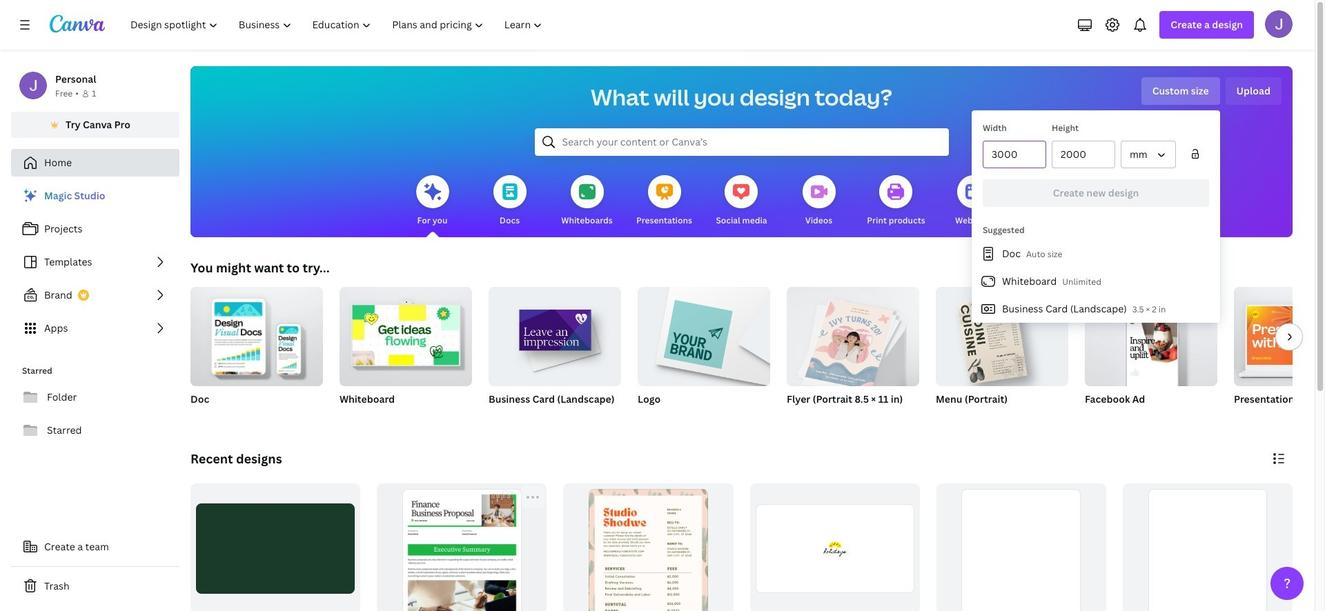 Task type: describe. For each thing, give the bounding box(es) containing it.
jacob simon image
[[1265, 10, 1293, 38]]

Search search field
[[562, 129, 921, 155]]

1 horizontal spatial list
[[972, 240, 1220, 323]]



Task type: vqa. For each thing, say whether or not it's contained in the screenshot.
Top level navigation element
yes



Task type: locate. For each thing, give the bounding box(es) containing it.
None number field
[[992, 141, 1037, 168], [1061, 141, 1106, 168], [992, 141, 1037, 168], [1061, 141, 1106, 168]]

group
[[340, 282, 472, 424], [340, 282, 472, 386], [489, 282, 621, 424], [489, 282, 621, 386], [638, 282, 770, 424], [638, 282, 770, 386], [787, 282, 919, 424], [787, 282, 919, 391], [190, 287, 323, 424], [936, 287, 1068, 424], [936, 287, 1068, 386], [1085, 287, 1217, 424], [1085, 287, 1217, 386], [1234, 287, 1325, 424], [1234, 287, 1325, 386], [377, 484, 547, 611], [563, 484, 733, 611], [750, 484, 920, 611], [936, 484, 1106, 611], [1123, 484, 1293, 611]]

0 horizontal spatial list
[[11, 182, 179, 342]]

Units: mm button
[[1121, 141, 1176, 168]]

top level navigation element
[[121, 11, 555, 39]]

None search field
[[535, 128, 949, 156]]

list
[[11, 182, 179, 342], [972, 240, 1220, 323]]



